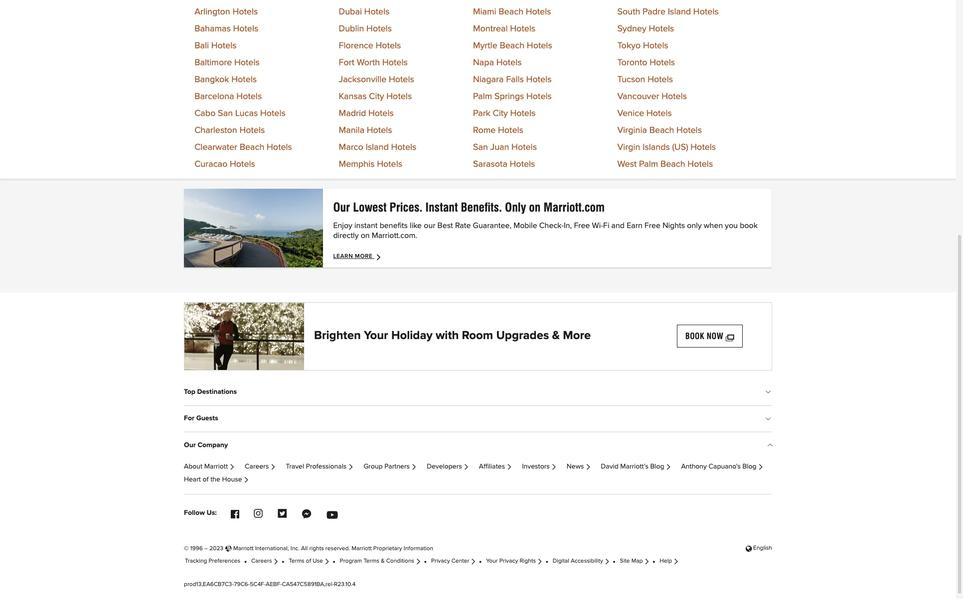 Task type: describe. For each thing, give the bounding box(es) containing it.
when
[[704, 222, 723, 230]]

prod13,ea6cb7c3-79c6-5c4f-aebf-ca547c5891ba,rel-r23.10.4
[[184, 582, 356, 588]]

rate
[[455, 222, 471, 230]]

1 vertical spatial careers link
[[251, 559, 279, 565]]

sarasota hotels
[[473, 160, 535, 169]]

about marriott link
[[184, 463, 235, 470]]

arrow right image for david marriott's blog
[[666, 465, 671, 470]]

1 privacy from the left
[[431, 559, 450, 565]]

ca547c5891ba,rel-
[[282, 582, 334, 588]]

sarasota
[[473, 160, 507, 169]]

program
[[340, 559, 362, 565]]

beach for clearwater
[[240, 143, 264, 152]]

site
[[620, 559, 630, 565]]

with
[[436, 330, 459, 342]]

affiliates link
[[479, 463, 512, 470]]

bali
[[195, 41, 209, 50]]

virgin islands (us) hotels
[[617, 143, 716, 152]]

tucson hotels link
[[617, 75, 673, 84]]

arrow right image for learn more link
[[376, 253, 384, 261]]

memphis hotels link
[[339, 160, 402, 169]]

benefits.
[[461, 200, 502, 215]]

0 horizontal spatial your
[[364, 330, 388, 342]]

top destinations link
[[184, 381, 772, 404]]

arrow down image for guests
[[767, 416, 772, 424]]

1996
[[190, 546, 203, 552]]

dot image for careers
[[244, 561, 247, 563]]

earn
[[627, 222, 643, 230]]

blog for anthony capuano's blog
[[743, 463, 757, 470]]

0 vertical spatial on
[[529, 200, 541, 215]]

jacksonville hotels link
[[339, 75, 414, 84]]

florence
[[339, 41, 373, 50]]

arrow right image for the bottom 'careers' link
[[273, 560, 279, 564]]

marco island hotels link
[[339, 143, 417, 152]]

south padre island hotels
[[617, 7, 719, 16]]

top
[[184, 389, 195, 396]]

fort worth hotels
[[339, 58, 408, 67]]

city for park
[[493, 109, 508, 118]]

woman with ice skates sipping hot cocoa looking at lights on ice rink image
[[184, 303, 304, 370]]

0 vertical spatial more
[[355, 254, 373, 260]]

tracking preferences
[[185, 559, 240, 565]]

montreal hotels
[[473, 24, 536, 33]]

napa hotels link
[[473, 58, 522, 67]]

arrow right image for your privacy rights
[[537, 560, 543, 564]]

west
[[617, 160, 637, 169]]

use
[[313, 559, 323, 565]]

and
[[612, 222, 625, 230]]

arrow right image for affiliates
[[507, 465, 512, 470]]

nights
[[663, 222, 685, 230]]

manila hotels link
[[339, 126, 392, 135]]

for guests link
[[184, 407, 772, 430]]

enjoy instant benefits like our best rate guarantee, mobile check-in, free wi-fi and earn free nights only when you book directly on marriott.com.
[[333, 222, 758, 240]]

miami beach hotels
[[473, 7, 551, 16]]

proprietary
[[373, 546, 402, 552]]

developers link
[[427, 463, 469, 470]]

2 privacy from the left
[[499, 559, 518, 565]]

dubai hotels link
[[339, 7, 390, 16]]

marriott's
[[620, 463, 649, 470]]

arrow right image for privacy center link
[[471, 560, 476, 564]]

prices.
[[390, 200, 423, 215]]

(us)
[[672, 143, 688, 152]]

–
[[204, 546, 208, 552]]

book now
[[686, 332, 724, 341]]

capuano's
[[709, 463, 741, 470]]

digital accessibility link
[[553, 559, 610, 565]]

0 horizontal spatial marriott
[[204, 463, 228, 470]]

rome
[[473, 126, 496, 135]]

house
[[222, 477, 242, 484]]

english link
[[746, 544, 772, 553]]

of for terms
[[306, 559, 311, 565]]

2 horizontal spatial marriott
[[352, 546, 372, 552]]

travel professionals link
[[286, 463, 354, 470]]

montreal hotels link
[[473, 24, 536, 33]]

arrow right image for heart of the house
[[244, 478, 249, 483]]

beach for myrtle
[[500, 41, 525, 50]]

destinations
[[197, 389, 237, 396]]

news link
[[567, 463, 591, 470]]

dot image for site map
[[613, 561, 615, 563]]

sydney hotels
[[617, 24, 674, 33]]

heart
[[184, 477, 201, 484]]

0 vertical spatial careers link
[[245, 463, 276, 470]]

florence hotels link
[[339, 41, 401, 50]]

arrow right image for the topmost 'careers' link
[[270, 465, 276, 470]]

arrow right image for program terms & conditions
[[416, 560, 421, 564]]

dot image for digital accessibility
[[546, 561, 548, 563]]

book direct image
[[184, 189, 323, 268]]

best
[[438, 222, 453, 230]]

1 horizontal spatial more
[[563, 330, 591, 342]]

city for kansas
[[369, 92, 384, 101]]

fort worth hotels link
[[339, 58, 408, 67]]

niagara falls hotels link
[[473, 75, 552, 84]]

marriott.com.
[[372, 232, 417, 240]]

1 vertical spatial your
[[486, 559, 498, 565]]

r23.10.4
[[334, 582, 356, 588]]

us:
[[207, 510, 217, 517]]

careers for the topmost 'careers' link
[[245, 463, 269, 470]]

0 horizontal spatial &
[[381, 559, 385, 565]]

group
[[364, 463, 383, 470]]

niagara
[[473, 75, 504, 84]]

dot image for help
[[653, 561, 655, 563]]

arrow right image for site map link
[[644, 560, 650, 564]]

kansas city hotels link
[[339, 92, 412, 101]]

fi
[[603, 222, 609, 230]]

dubai hotels
[[339, 7, 390, 16]]

1 terms from the left
[[289, 559, 304, 565]]

dublin
[[339, 24, 364, 33]]

preferences
[[209, 559, 240, 565]]

our lowest prices.  instant benefits.  only on marriott.com
[[333, 200, 605, 215]]

cabo san lucas hotels link
[[195, 109, 286, 118]]

digital
[[553, 559, 569, 565]]

instant
[[354, 222, 378, 230]]

arrow right image for about marriott link
[[229, 465, 235, 470]]

arrow right image for the help link
[[673, 560, 679, 564]]

program terms & conditions
[[340, 559, 414, 565]]

book now link
[[677, 325, 743, 348]]

group partners
[[364, 463, 410, 470]]

dot image for program terms & conditions
[[333, 561, 335, 563]]

partners
[[385, 463, 410, 470]]

learn
[[333, 254, 353, 260]]

south padre island hotels link
[[617, 7, 719, 16]]

beach for virginia
[[649, 126, 674, 135]]

fort
[[339, 58, 354, 67]]

arlington hotels link
[[195, 7, 258, 16]]

1 horizontal spatial san
[[473, 143, 488, 152]]

tokyo hotels link
[[617, 41, 668, 50]]

islands
[[643, 143, 670, 152]]

for guests
[[184, 415, 218, 422]]

mi globe image
[[225, 544, 232, 552]]

1 horizontal spatial &
[[552, 330, 560, 342]]

prod13,ea6cb7c3-
[[184, 582, 234, 588]]

manila hotels
[[339, 126, 392, 135]]



Task type: vqa. For each thing, say whether or not it's contained in the screenshot.
Bonvoy™
no



Task type: locate. For each thing, give the bounding box(es) containing it.
tracking preferences link
[[185, 558, 240, 566]]

arrow right image inside about marriott link
[[229, 465, 235, 470]]

1 horizontal spatial on
[[529, 200, 541, 215]]

curacao
[[195, 160, 228, 169]]

marriott up program
[[352, 546, 372, 552]]

island right padre
[[668, 7, 691, 16]]

arrow right image left group
[[348, 465, 354, 470]]

globe image
[[746, 546, 752, 552]]

1 vertical spatial more
[[563, 330, 591, 342]]

careers link
[[245, 463, 276, 470], [251, 559, 279, 565]]

1 horizontal spatial dot image
[[479, 561, 482, 563]]

2 arrow down image from the top
[[767, 416, 772, 424]]

arrow right image right partners
[[411, 465, 417, 470]]

beach down montreal hotels link
[[500, 41, 525, 50]]

beach down "virgin islands (us) hotels" link at the right top
[[661, 160, 685, 169]]

san down rome
[[473, 143, 488, 152]]

arrow right image down international,
[[273, 560, 279, 564]]

virgin
[[617, 143, 640, 152]]

your privacy rights
[[486, 559, 536, 565]]

1 vertical spatial city
[[493, 109, 508, 118]]

bangkok hotels
[[195, 75, 257, 84]]

0 horizontal spatial free
[[574, 222, 590, 230]]

park city hotels
[[473, 109, 536, 118]]

free right in,
[[574, 222, 590, 230]]

charleston
[[195, 126, 237, 135]]

arrow down image inside top destinations link
[[767, 390, 772, 398]]

palm up park
[[473, 92, 492, 101]]

english
[[753, 546, 772, 552]]

arrow right image up house
[[229, 465, 235, 470]]

0 horizontal spatial more
[[355, 254, 373, 260]]

1 horizontal spatial our
[[333, 200, 350, 215]]

tokyo hotels
[[617, 41, 668, 50]]

aebf-
[[266, 582, 282, 588]]

our company link
[[184, 434, 772, 457]]

dot image down international,
[[282, 561, 284, 563]]

charleston hotels link
[[195, 126, 265, 135]]

rome hotels
[[473, 126, 523, 135]]

2 dot image from the left
[[282, 561, 284, 563]]

careers left travel
[[245, 463, 269, 470]]

0 horizontal spatial palm
[[473, 92, 492, 101]]

arrow up image
[[767, 443, 772, 451]]

rights
[[520, 559, 536, 565]]

toronto hotels link
[[617, 58, 675, 67]]

arrow right image right the center
[[471, 560, 476, 564]]

terms of use link
[[289, 559, 330, 565]]

our up enjoy
[[333, 200, 350, 215]]

careers link down international,
[[251, 559, 279, 565]]

careers for the bottom 'careers' link
[[251, 559, 272, 565]]

4 dot image from the left
[[546, 561, 548, 563]]

worth
[[357, 58, 380, 67]]

1 arrow down image from the top
[[767, 390, 772, 398]]

1 horizontal spatial privacy
[[499, 559, 518, 565]]

1 vertical spatial palm
[[639, 160, 658, 169]]

rome hotels link
[[473, 126, 523, 135]]

sydney
[[617, 24, 647, 33]]

investors
[[522, 463, 550, 470]]

marriott right mi globe 'icon'
[[233, 546, 254, 552]]

0 horizontal spatial city
[[369, 92, 384, 101]]

west palm beach hotels
[[617, 160, 713, 169]]

1 vertical spatial our
[[184, 442, 196, 449]]

you
[[725, 222, 738, 230]]

arrow right image inside anthony capuano's blog link
[[758, 465, 764, 470]]

arrow right image inside developers link
[[464, 465, 469, 470]]

travel professionals
[[286, 463, 347, 470]]

2 blog from the left
[[743, 463, 757, 470]]

site map
[[620, 559, 643, 565]]

bahamas hotels
[[195, 24, 258, 33]]

arrow right image for travel professionals link on the left of page
[[348, 465, 354, 470]]

0 horizontal spatial dot image
[[333, 561, 335, 563]]

map
[[632, 559, 643, 565]]

arrow right image inside news link
[[585, 465, 591, 470]]

0 horizontal spatial privacy
[[431, 559, 450, 565]]

arrow right image for news link on the right of page
[[585, 465, 591, 470]]

city down jacksonville hotels link
[[369, 92, 384, 101]]

arrow down image for destinations
[[767, 390, 772, 398]]

digital accessibility
[[553, 559, 603, 565]]

privacy left rights
[[499, 559, 518, 565]]

0 horizontal spatial on
[[361, 232, 370, 240]]

dot image left the site
[[613, 561, 615, 563]]

dot image right the center
[[479, 561, 482, 563]]

0 horizontal spatial blog
[[650, 463, 664, 470]]

arrow right image for investors
[[551, 465, 557, 470]]

arrow right image
[[464, 465, 469, 470], [507, 465, 512, 470], [551, 465, 557, 470], [666, 465, 671, 470], [758, 465, 764, 470], [244, 478, 249, 483], [324, 560, 330, 564], [416, 560, 421, 564], [537, 560, 543, 564], [604, 560, 610, 564]]

& right upgrades at right bottom
[[552, 330, 560, 342]]

opens in a new browser window. image
[[726, 332, 734, 341]]

arrow right image inside the help link
[[673, 560, 679, 564]]

arrow right image inside program terms & conditions link
[[416, 560, 421, 564]]

0 vertical spatial of
[[203, 477, 209, 484]]

arrow down image inside for guests link
[[767, 416, 772, 424]]

our up about
[[184, 442, 196, 449]]

1 vertical spatial arrow down image
[[767, 416, 772, 424]]

arrow right image
[[376, 253, 384, 261], [229, 465, 235, 470], [270, 465, 276, 470], [348, 465, 354, 470], [411, 465, 417, 470], [585, 465, 591, 470], [273, 560, 279, 564], [471, 560, 476, 564], [644, 560, 650, 564], [673, 560, 679, 564]]

1 free from the left
[[574, 222, 590, 230]]

of for heart
[[203, 477, 209, 484]]

san down barcelona hotels link
[[218, 109, 233, 118]]

0 horizontal spatial san
[[218, 109, 233, 118]]

vancouver hotels
[[617, 92, 687, 101]]

virgin islands (us) hotels link
[[617, 143, 716, 152]]

david
[[601, 463, 619, 470]]

arrow right image right learn more
[[376, 253, 384, 261]]

0 vertical spatial your
[[364, 330, 388, 342]]

0 vertical spatial san
[[218, 109, 233, 118]]

in,
[[564, 222, 572, 230]]

1 horizontal spatial marriott
[[233, 546, 254, 552]]

arrow right image for digital accessibility
[[604, 560, 610, 564]]

arrow right image inside investors link
[[551, 465, 557, 470]]

baltimore hotels
[[195, 58, 260, 67]]

myrtle
[[473, 41, 497, 50]]

dot image right preferences
[[244, 561, 247, 563]]

dot image for your privacy rights
[[479, 561, 482, 563]]

program terms & conditions link
[[340, 559, 421, 565]]

arlington hotels
[[195, 7, 258, 16]]

our for our company
[[184, 442, 196, 449]]

1 horizontal spatial island
[[668, 7, 691, 16]]

bahamas hotels link
[[195, 24, 258, 33]]

1 vertical spatial &
[[381, 559, 385, 565]]

1 horizontal spatial your
[[486, 559, 498, 565]]

on right only
[[529, 200, 541, 215]]

0 vertical spatial island
[[668, 7, 691, 16]]

marriott international, inc. all rights reserved. marriott proprietary information
[[233, 546, 433, 552]]

2 horizontal spatial dot image
[[613, 561, 615, 563]]

book
[[686, 332, 705, 341]]

arrow right image inside the david marriott's blog link
[[666, 465, 671, 470]]

careers link left travel
[[245, 463, 276, 470]]

2 terms from the left
[[364, 559, 379, 565]]

arrow right image right affiliates
[[507, 465, 512, 470]]

arrow right image right the developers
[[464, 465, 469, 470]]

arrow right image right the map
[[644, 560, 650, 564]]

1 horizontal spatial blog
[[743, 463, 757, 470]]

blog for david marriott's blog
[[650, 463, 664, 470]]

news
[[567, 463, 584, 470]]

dubai
[[339, 7, 362, 16]]

blog right marriott's
[[650, 463, 664, 470]]

learn more link
[[333, 253, 384, 261]]

our company
[[184, 442, 228, 449]]

dot image down information
[[424, 561, 427, 563]]

city up rome hotels link
[[493, 109, 508, 118]]

arrow right image right use
[[324, 560, 330, 564]]

1 horizontal spatial palm
[[639, 160, 658, 169]]

1 horizontal spatial city
[[493, 109, 508, 118]]

more
[[355, 254, 373, 260], [563, 330, 591, 342]]

marco
[[339, 143, 363, 152]]

bali hotels link
[[195, 41, 237, 50]]

arrow right image right rights
[[537, 560, 543, 564]]

2 free from the left
[[645, 222, 661, 230]]

0 vertical spatial our
[[333, 200, 350, 215]]

beach
[[499, 7, 524, 16], [500, 41, 525, 50], [649, 126, 674, 135], [240, 143, 264, 152], [661, 160, 685, 169]]

rights
[[309, 546, 324, 552]]

0 vertical spatial palm
[[473, 92, 492, 101]]

1 vertical spatial san
[[473, 143, 488, 152]]

arrow right image inside privacy center link
[[471, 560, 476, 564]]

arrow right image for group partners link
[[411, 465, 417, 470]]

tracking
[[185, 559, 207, 565]]

arrow right image for terms of use
[[324, 560, 330, 564]]

island up memphis hotels link on the top of page
[[366, 143, 389, 152]]

beach for miami
[[499, 7, 524, 16]]

1 horizontal spatial free
[[645, 222, 661, 230]]

arrow right image right help
[[673, 560, 679, 564]]

1 horizontal spatial terms
[[364, 559, 379, 565]]

bangkok hotels link
[[195, 75, 257, 84]]

beach up virgin islands (us) hotels
[[649, 126, 674, 135]]

1 vertical spatial island
[[366, 143, 389, 152]]

dot image for privacy center
[[424, 561, 427, 563]]

arrow right image inside affiliates link
[[507, 465, 512, 470]]

virginia
[[617, 126, 647, 135]]

blog right capuano's
[[743, 463, 757, 470]]

site map link
[[620, 559, 650, 565]]

instant
[[426, 200, 458, 215]]

clearwater beach hotels link
[[195, 143, 292, 152]]

terms right program
[[364, 559, 379, 565]]

arrow right image left anthony
[[666, 465, 671, 470]]

heart of the house link
[[184, 477, 249, 484]]

blog
[[650, 463, 664, 470], [743, 463, 757, 470]]

dot image
[[333, 561, 335, 563], [479, 561, 482, 563], [613, 561, 615, 563]]

dot image down marriott international, inc. all rights reserved. marriott proprietary information
[[333, 561, 335, 563]]

travel
[[286, 463, 304, 470]]

0 horizontal spatial our
[[184, 442, 196, 449]]

arrow right image down information
[[416, 560, 421, 564]]

0 vertical spatial careers
[[245, 463, 269, 470]]

3 dot image from the left
[[424, 561, 427, 563]]

barcelona hotels
[[195, 92, 262, 101]]

anthony capuano's blog link
[[681, 463, 764, 470]]

arrow right image right house
[[244, 478, 249, 483]]

of left use
[[306, 559, 311, 565]]

dot image
[[244, 561, 247, 563], [282, 561, 284, 563], [424, 561, 427, 563], [546, 561, 548, 563], [653, 561, 655, 563]]

arrow right image inside site map link
[[644, 560, 650, 564]]

arrow right image inside travel professionals link
[[348, 465, 354, 470]]

arrow right image right "news"
[[585, 465, 591, 470]]

1 vertical spatial on
[[361, 232, 370, 240]]

wi-
[[592, 222, 603, 230]]

arrow right image right investors
[[551, 465, 557, 470]]

miami
[[473, 7, 496, 16]]

curacao hotels
[[195, 160, 255, 169]]

arrow right image left the site
[[604, 560, 610, 564]]

2 dot image from the left
[[479, 561, 482, 563]]

& down the proprietary
[[381, 559, 385, 565]]

arrow right image left travel
[[270, 465, 276, 470]]

lowest
[[353, 200, 387, 215]]

on down instant
[[361, 232, 370, 240]]

beach up montreal hotels
[[499, 7, 524, 16]]

on inside enjoy instant benefits like our best rate guarantee, mobile check-in, free wi-fi and earn free nights only when you book directly on marriott.com.
[[361, 232, 370, 240]]

benefits
[[380, 222, 408, 230]]

arrow right image inside "heart of the house" 'link'
[[244, 478, 249, 483]]

david marriott's blog
[[601, 463, 664, 470]]

padre
[[643, 7, 666, 16]]

careers down international,
[[251, 559, 272, 565]]

arrow right image inside the terms of use link
[[324, 560, 330, 564]]

bali hotels
[[195, 41, 237, 50]]

your right the center
[[486, 559, 498, 565]]

arrow right image inside your privacy rights link
[[537, 560, 543, 564]]

free
[[574, 222, 590, 230], [645, 222, 661, 230]]

terms down inc.
[[289, 559, 304, 565]]

5 dot image from the left
[[653, 561, 655, 563]]

san
[[218, 109, 233, 118], [473, 143, 488, 152]]

privacy left the center
[[431, 559, 450, 565]]

book
[[740, 222, 758, 230]]

arrow right image inside group partners link
[[411, 465, 417, 470]]

0 horizontal spatial terms
[[289, 559, 304, 565]]

heart of the house
[[184, 477, 242, 484]]

our for our lowest prices.  instant benefits.  only on marriott.com
[[333, 200, 350, 215]]

arrow right image right capuano's
[[758, 465, 764, 470]]

1 dot image from the left
[[244, 561, 247, 563]]

dot image left help
[[653, 561, 655, 563]]

arrow right image for anthony capuano's blog
[[758, 465, 764, 470]]

0 horizontal spatial of
[[203, 477, 209, 484]]

holiday
[[391, 330, 433, 342]]

your left holiday
[[364, 330, 388, 342]]

dublin hotels link
[[339, 24, 392, 33]]

niagara falls hotels
[[473, 75, 552, 84]]

© 1996 – 2023
[[184, 546, 225, 552]]

palm down islands
[[639, 160, 658, 169]]

learn more
[[333, 254, 374, 260]]

0 vertical spatial arrow down image
[[767, 390, 772, 398]]

1 blog from the left
[[650, 463, 664, 470]]

1 vertical spatial careers
[[251, 559, 272, 565]]

1 vertical spatial of
[[306, 559, 311, 565]]

palm
[[473, 92, 492, 101], [639, 160, 658, 169]]

memphis
[[339, 160, 375, 169]]

1 dot image from the left
[[333, 561, 335, 563]]

dot image for terms of use
[[282, 561, 284, 563]]

marco island hotels
[[339, 143, 417, 152]]

barcelona
[[195, 92, 234, 101]]

marriott up "heart of the house" 'link'
[[204, 463, 228, 470]]

beach down 'charleston hotels' link
[[240, 143, 264, 152]]

vancouver hotels link
[[617, 92, 687, 101]]

arrow down image
[[767, 390, 772, 398], [767, 416, 772, 424]]

dot image left digital
[[546, 561, 548, 563]]

arrow right image inside the digital accessibility link
[[604, 560, 610, 564]]

falls
[[506, 75, 524, 84]]

free right earn
[[645, 222, 661, 230]]

of left the the
[[203, 477, 209, 484]]

arrow right image for developers
[[464, 465, 469, 470]]

napa hotels
[[473, 58, 522, 67]]

0 horizontal spatial island
[[366, 143, 389, 152]]

virginia beach hotels link
[[617, 126, 702, 135]]

0 vertical spatial &
[[552, 330, 560, 342]]

enjoy
[[333, 222, 352, 230]]

1 horizontal spatial of
[[306, 559, 311, 565]]

0 vertical spatial city
[[369, 92, 384, 101]]

3 dot image from the left
[[613, 561, 615, 563]]



